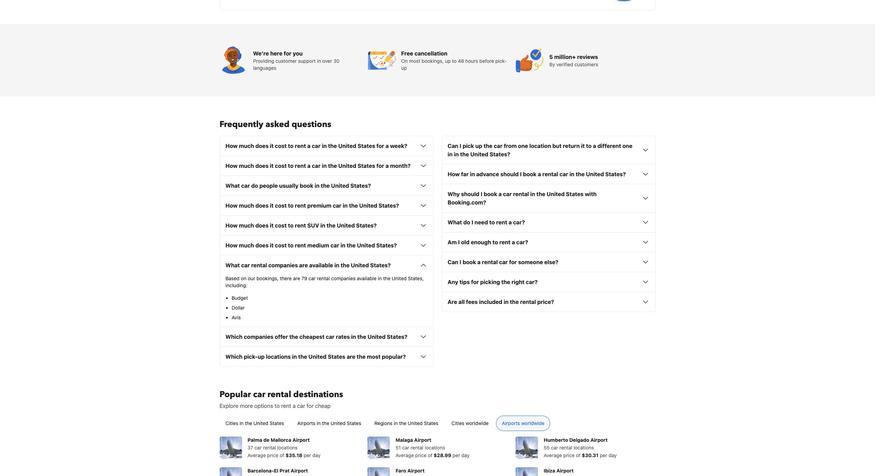 Task type: locate. For each thing, give the bounding box(es) containing it.
2 cities from the left
[[452, 421, 465, 427]]

2 does from the top
[[256, 163, 269, 169]]

cheap car rental at ibiza airport – ibz image
[[516, 468, 539, 477]]

5 much from the top
[[239, 243, 254, 249]]

$28.99
[[434, 453, 452, 459]]

does inside how much does it cost to rent suv in the united states? 'dropdown button'
[[256, 223, 269, 229]]

popular
[[220, 390, 251, 401]]

a down destinations
[[293, 404, 296, 410]]

1 cities from the left
[[226, 421, 238, 427]]

airports worldwide
[[502, 421, 545, 427]]

rent inside popular car rental destinations explore more options to rent a car for cheap
[[281, 404, 291, 410]]

car inside what car do people usually book in the united states? dropdown button
[[241, 183, 250, 189]]

the up how much does it cost to rent premium car in the united states? dropdown button
[[321, 183, 330, 189]]

united
[[339, 143, 357, 149], [471, 151, 489, 158], [339, 163, 357, 169], [586, 171, 604, 178], [331, 183, 349, 189], [547, 191, 565, 198], [359, 203, 377, 209], [337, 223, 355, 229], [357, 243, 375, 249], [351, 263, 369, 269], [392, 276, 407, 282], [368, 334, 386, 341], [309, 354, 327, 361], [254, 421, 269, 427], [331, 421, 346, 427], [408, 421, 423, 427]]

how inside 'dropdown button'
[[226, 223, 238, 229]]

cities in the united states
[[226, 421, 284, 427]]

fees
[[466, 299, 478, 306]]

worldwide
[[466, 421, 489, 427], [522, 421, 545, 427]]

cost down the how much does it cost to rent suv in the united states?
[[275, 243, 287, 249]]

locations down offer
[[266, 354, 291, 361]]

car inside the what car rental companies are available in the united states? dropdown button
[[241, 263, 250, 269]]

it inside how much does it cost to rent suv in the united states? 'dropdown button'
[[270, 223, 274, 229]]

locations down mallorca
[[277, 445, 298, 451]]

does inside the how much does it cost to rent a car in the united states for a month? dropdown button
[[256, 163, 269, 169]]

what
[[226, 183, 240, 189], [448, 220, 462, 226], [226, 263, 240, 269]]

companies up there
[[269, 263, 298, 269]]

1 worldwide from the left
[[466, 421, 489, 427]]

verified
[[557, 62, 574, 68]]

cities worldwide
[[452, 421, 489, 427]]

1 vertical spatial available
[[357, 276, 377, 282]]

2 horizontal spatial day
[[609, 453, 617, 459]]

per right $30.31
[[600, 453, 608, 459]]

1 vertical spatial should
[[461, 191, 480, 198]]

can left pick
[[448, 143, 459, 149]]

the left states,
[[383, 276, 391, 282]]

delgado
[[570, 438, 590, 444]]

0 vertical spatial do
[[251, 183, 258, 189]]

a down advance
[[499, 191, 502, 198]]

1 horizontal spatial should
[[501, 171, 519, 178]]

1 horizontal spatial day
[[462, 453, 470, 459]]

much for how much does it cost to rent a car in the united states for a month?
[[239, 163, 254, 169]]

per inside palma de mallorca airport 37 car rental locations average price of $35.18 per day
[[304, 453, 311, 459]]

regions in the united states
[[375, 421, 439, 427]]

0 horizontal spatial do
[[251, 183, 258, 189]]

one right from
[[518, 143, 528, 149]]

airports inside button
[[298, 421, 316, 427]]

car inside how much does it cost to rent medium car in the united states? dropdown button
[[331, 243, 339, 249]]

avis
[[232, 315, 241, 321]]

price up the faro airport link
[[416, 453, 427, 459]]

ibiza airport link
[[516, 463, 624, 477]]

average inside malaga airport 51 car rental locations average price of $28.99 per day
[[396, 453, 414, 459]]

2 worldwide from the left
[[522, 421, 545, 427]]

0 horizontal spatial worldwide
[[466, 421, 489, 427]]

1 of from the left
[[280, 453, 285, 459]]

popular?
[[382, 354, 406, 361]]

we're here for you image
[[220, 47, 248, 75]]

it for how much does it cost to rent a car in the united states for a week?
[[270, 143, 274, 149]]

0 horizontal spatial pick-
[[244, 354, 258, 361]]

the right suv
[[327, 223, 336, 229]]

airport up '$35.18'
[[293, 438, 310, 444]]

day inside malaga airport 51 car rental locations average price of $28.99 per day
[[462, 453, 470, 459]]

rent right options
[[281, 404, 291, 410]]

rental down humberto
[[560, 445, 573, 451]]

which for which companies offer the cheapest car rates  in the united states?
[[226, 334, 243, 341]]

car inside how far in advance should i book a rental car in the united states? dropdown button
[[560, 171, 569, 178]]

1 horizontal spatial worldwide
[[522, 421, 545, 427]]

3 price from the left
[[564, 453, 575, 459]]

car inside can i pick up the car from one location but return it to a different one in in the united states?
[[494, 143, 503, 149]]

price
[[267, 453, 279, 459], [416, 453, 427, 459], [564, 453, 575, 459]]

ibiza
[[544, 469, 556, 475]]

airports inside button
[[502, 421, 520, 427]]

5 cost from the top
[[275, 243, 287, 249]]

why should i book a car rental in the united states with booking.com?
[[448, 191, 597, 206]]

to inside popular car rental destinations explore more options to rent a car for cheap
[[275, 404, 280, 410]]

to
[[452, 58, 457, 64], [288, 143, 294, 149], [587, 143, 592, 149], [288, 163, 294, 169], [288, 203, 294, 209], [490, 220, 495, 226], [288, 223, 294, 229], [493, 240, 498, 246], [288, 243, 294, 249], [275, 404, 280, 410]]

0 vertical spatial can
[[448, 143, 459, 149]]

a down can i pick up the car from one location but return it to a different one in in the united states?
[[538, 171, 541, 178]]

1 horizontal spatial bookings,
[[422, 58, 444, 64]]

most inside dropdown button
[[367, 354, 381, 361]]

book inside why should i book a car rental in the united states with booking.com?
[[484, 191, 498, 198]]

states up malaga airport 51 car rental locations average price of $28.99 per day
[[424, 421, 439, 427]]

rental down de
[[263, 445, 276, 451]]

car inside palma de mallorca airport 37 car rental locations average price of $35.18 per day
[[255, 445, 262, 451]]

available inside based on our bookings, there are 79 car rental companies available in the united states, including:
[[357, 276, 377, 282]]

much
[[239, 143, 254, 149], [239, 163, 254, 169], [239, 203, 254, 209], [239, 223, 254, 229], [239, 243, 254, 249]]

why should i book a car rental in the united states with booking.com? button
[[448, 190, 650, 207]]

4 cost from the top
[[275, 223, 287, 229]]

to left 48
[[452, 58, 457, 64]]

people
[[260, 183, 278, 189]]

1 vertical spatial can
[[448, 259, 459, 266]]

car inside can i book a rental car for someone else? dropdown button
[[500, 259, 508, 266]]

should
[[501, 171, 519, 178], [461, 191, 480, 198]]

the down the cheapest on the bottom left
[[298, 354, 307, 361]]

up
[[445, 58, 451, 64], [402, 65, 407, 71], [476, 143, 483, 149], [258, 354, 265, 361]]

0 horizontal spatial one
[[518, 143, 528, 149]]

airport inside palma de mallorca airport 37 car rental locations average price of $35.18 per day
[[293, 438, 310, 444]]

asked
[[266, 119, 290, 130]]

cities inside cities worldwide button
[[452, 421, 465, 427]]

2 vertical spatial what
[[226, 263, 240, 269]]

price?
[[538, 299, 554, 306]]

a down why should i book a car rental in the united states with booking.com? on the right top
[[509, 220, 512, 226]]

much for how much does it cost to rent medium car in the united states?
[[239, 243, 254, 249]]

locations inside humberto delgado airport 55 car rental locations average price of $30.31 per day
[[574, 445, 594, 451]]

per right '$35.18'
[[304, 453, 311, 459]]

can
[[448, 143, 459, 149], [448, 259, 459, 266]]

one
[[518, 143, 528, 149], [623, 143, 633, 149]]

does for how much does it cost to rent premium car in the united states?
[[256, 203, 269, 209]]

of left $28.99
[[428, 453, 433, 459]]

1 horizontal spatial one
[[623, 143, 633, 149]]

rent left 'premium' at the left top
[[295, 203, 306, 209]]

0 horizontal spatial available
[[309, 263, 333, 269]]

what for what do i need to rent a car?
[[448, 220, 462, 226]]

including:
[[226, 283, 248, 289]]

average down 51
[[396, 453, 414, 459]]

united inside can i pick up the car from one location but return it to a different one in in the united states?
[[471, 151, 489, 158]]

rent up can i book a rental car for someone else?
[[500, 240, 511, 246]]

united inside why should i book a car rental in the united states with booking.com?
[[547, 191, 565, 198]]

locations down the delgado
[[574, 445, 594, 451]]

suv
[[308, 223, 319, 229]]

2 average from the left
[[396, 453, 414, 459]]

0 vertical spatial pick-
[[496, 58, 507, 64]]

how for how much does it cost to rent premium car in the united states?
[[226, 203, 238, 209]]

rental left price?
[[521, 299, 536, 306]]

1 much from the top
[[239, 143, 254, 149]]

0 horizontal spatial cities
[[226, 421, 238, 427]]

2 horizontal spatial per
[[600, 453, 608, 459]]

1 price from the left
[[267, 453, 279, 459]]

to down asked
[[288, 143, 294, 149]]

locations inside palma de mallorca airport 37 car rental locations average price of $35.18 per day
[[277, 445, 298, 451]]

airports up the cheap car rental at humberto delgado airport – lis image
[[502, 421, 520, 427]]

3 per from the left
[[600, 453, 608, 459]]

1 airports from the left
[[298, 421, 316, 427]]

1 horizontal spatial do
[[464, 220, 471, 226]]

of left $30.31
[[576, 453, 581, 459]]

0 vertical spatial bookings,
[[422, 58, 444, 64]]

for inside the we're here for you providing customer support in over 30 languages
[[284, 50, 292, 57]]

malaga
[[396, 438, 413, 444]]

rental inside humberto delgado airport 55 car rental locations average price of $30.31 per day
[[560, 445, 573, 451]]

3 average from the left
[[544, 453, 562, 459]]

in inside why should i book a car rental in the united states with booking.com?
[[531, 191, 536, 198]]

cost down asked
[[275, 143, 287, 149]]

cost left suv
[[275, 223, 287, 229]]

price up ibiza airport link
[[564, 453, 575, 459]]

cities worldwide button
[[446, 416, 495, 432]]

of inside palma de mallorca airport 37 car rental locations average price of $35.18 per day
[[280, 453, 285, 459]]

why
[[448, 191, 460, 198]]

2 day from the left
[[462, 453, 470, 459]]

frequently asked questions
[[220, 119, 332, 130]]

airport right malaga on the left bottom of page
[[415, 438, 432, 444]]

pick
[[463, 143, 474, 149]]

car
[[312, 143, 321, 149], [494, 143, 503, 149], [312, 163, 321, 169], [560, 171, 569, 178], [241, 183, 250, 189], [503, 191, 512, 198], [333, 203, 342, 209], [331, 243, 339, 249], [500, 259, 508, 266], [241, 263, 250, 269], [309, 276, 316, 282], [326, 334, 335, 341], [253, 390, 266, 401], [297, 404, 305, 410], [255, 445, 262, 451], [402, 445, 410, 451], [551, 445, 559, 451]]

bookings, down cancellation
[[422, 58, 444, 64]]

should inside why should i book a car rental in the united states with booking.com?
[[461, 191, 480, 198]]

cities inside cities in the united states button
[[226, 421, 238, 427]]

a
[[308, 143, 311, 149], [386, 143, 389, 149], [593, 143, 597, 149], [308, 163, 311, 169], [386, 163, 389, 169], [538, 171, 541, 178], [499, 191, 502, 198], [509, 220, 512, 226], [512, 240, 515, 246], [478, 259, 481, 266], [293, 404, 296, 410]]

do left "people"
[[251, 183, 258, 189]]

can inside can i pick up the car from one location but return it to a different one in in the united states?
[[448, 143, 459, 149]]

it inside the how much does it cost to rent a car in the united states for a week? dropdown button
[[270, 143, 274, 149]]

companies down the what car rental companies are available in the united states? dropdown button
[[331, 276, 356, 282]]

1 which from the top
[[226, 334, 243, 341]]

popular car rental destinations explore more options to rent a car for cheap
[[220, 390, 343, 410]]

average down 55
[[544, 453, 562, 459]]

book
[[523, 171, 537, 178], [300, 183, 314, 189], [484, 191, 498, 198], [463, 259, 476, 266]]

states?
[[490, 151, 511, 158], [606, 171, 626, 178], [351, 183, 371, 189], [379, 203, 399, 209], [356, 223, 377, 229], [377, 243, 397, 249], [370, 263, 391, 269], [387, 334, 408, 341]]

0 vertical spatial most
[[409, 58, 421, 64]]

in
[[317, 58, 321, 64], [322, 143, 327, 149], [448, 151, 453, 158], [454, 151, 459, 158], [322, 163, 327, 169], [470, 171, 475, 178], [570, 171, 575, 178], [315, 183, 320, 189], [531, 191, 536, 198], [343, 203, 348, 209], [321, 223, 326, 229], [341, 243, 346, 249], [335, 263, 340, 269], [378, 276, 382, 282], [504, 299, 509, 306], [351, 334, 356, 341], [292, 354, 297, 361], [240, 421, 244, 427], [317, 421, 321, 427], [394, 421, 398, 427]]

day inside humberto delgado airport 55 car rental locations average price of $30.31 per day
[[609, 453, 617, 459]]

can i book a rental car for someone else?
[[448, 259, 559, 266]]

1 vertical spatial bookings,
[[257, 276, 279, 282]]

1 vertical spatial car?
[[517, 240, 529, 246]]

how much does it cost to rent medium car in the united states?
[[226, 243, 397, 249]]

rental up options
[[268, 390, 291, 401]]

3 cost from the top
[[275, 203, 287, 209]]

in inside 'dropdown button'
[[321, 223, 326, 229]]

tab list
[[214, 416, 662, 432]]

cheap car rental at palma de mallorca airport – pmi image
[[220, 437, 242, 460]]

are up 79
[[299, 263, 308, 269]]

0 vertical spatial which
[[226, 334, 243, 341]]

someone
[[519, 259, 543, 266]]

what car do people usually book in the united states? button
[[226, 182, 428, 190]]

does for how much does it cost to rent a car in the united states for a week?
[[256, 143, 269, 149]]

airport inside humberto delgado airport 55 car rental locations average price of $30.31 per day
[[591, 438, 608, 444]]

to right the return
[[587, 143, 592, 149]]

how for how much does it cost to rent a car in the united states for a week?
[[226, 143, 238, 149]]

37
[[248, 445, 253, 451]]

1 average from the left
[[248, 453, 266, 459]]

1 per from the left
[[304, 453, 311, 459]]

1 horizontal spatial airports
[[502, 421, 520, 427]]

cheap car rental at faro airport – fao image
[[368, 468, 390, 477]]

states left regions
[[347, 421, 361, 427]]

one right different
[[623, 143, 633, 149]]

rental inside palma de mallorca airport 37 car rental locations average price of $35.18 per day
[[263, 445, 276, 451]]

in inside the we're here for you providing customer support in over 30 languages
[[317, 58, 321, 64]]

car? for am i old enough to rent a car?
[[517, 240, 529, 246]]

states
[[358, 143, 375, 149], [358, 163, 375, 169], [566, 191, 584, 198], [328, 354, 346, 361], [270, 421, 284, 427], [347, 421, 361, 427], [424, 421, 439, 427]]

it inside how much does it cost to rent premium car in the united states? dropdown button
[[270, 203, 274, 209]]

bookings, right "our"
[[257, 276, 279, 282]]

options
[[255, 404, 273, 410]]

for left month?
[[377, 163, 385, 169]]

1 vertical spatial pick-
[[244, 354, 258, 361]]

there
[[280, 276, 292, 282]]

medium
[[308, 243, 329, 249]]

rental up picking on the bottom of the page
[[482, 259, 498, 266]]

rates
[[336, 334, 350, 341]]

which
[[226, 334, 243, 341], [226, 354, 243, 361]]

rental down malaga on the left bottom of page
[[411, 445, 424, 451]]

1 horizontal spatial per
[[453, 453, 460, 459]]

it inside how much does it cost to rent medium car in the united states? dropdown button
[[270, 243, 274, 249]]

what do i need to rent a car? button
[[448, 219, 650, 227]]

states up mallorca
[[270, 421, 284, 427]]

1 vertical spatial most
[[367, 354, 381, 361]]

0 horizontal spatial bookings,
[[257, 276, 279, 282]]

cities for cities worldwide
[[452, 421, 465, 427]]

per inside humberto delgado airport 55 car rental locations average price of $30.31 per day
[[600, 453, 608, 459]]

2 airports from the left
[[502, 421, 520, 427]]

airport up $30.31
[[591, 438, 608, 444]]

2 horizontal spatial average
[[544, 453, 562, 459]]

day right $28.99
[[462, 453, 470, 459]]

average inside humberto delgado airport 55 car rental locations average price of $30.31 per day
[[544, 453, 562, 459]]

0 vertical spatial available
[[309, 263, 333, 269]]

pick-
[[496, 58, 507, 64], [244, 354, 258, 361]]

1 horizontal spatial of
[[428, 453, 433, 459]]

1 vertical spatial which
[[226, 354, 243, 361]]

1 vertical spatial what
[[448, 220, 462, 226]]

1 vertical spatial companies
[[331, 276, 356, 282]]

customer
[[276, 58, 297, 64]]

airport right 'prat'
[[291, 469, 308, 475]]

the up the how much does it cost to rent a car in the united states for a month? dropdown button at left
[[328, 143, 337, 149]]

2 cost from the top
[[275, 163, 287, 169]]

2 horizontal spatial of
[[576, 453, 581, 459]]

0 horizontal spatial day
[[313, 453, 321, 459]]

by
[[550, 62, 556, 68]]

humberto delgado airport 55 car rental locations average price of $30.31 per day
[[544, 438, 617, 459]]

car inside malaga airport 51 car rental locations average price of $28.99 per day
[[402, 445, 410, 451]]

car? for what do i need to rent a car?
[[514, 220, 525, 226]]

2 vertical spatial companies
[[244, 334, 274, 341]]

3 day from the left
[[609, 453, 617, 459]]

are inside based on our bookings, there are 79 car rental companies available in the united states, including:
[[293, 276, 300, 282]]

of inside malaga airport 51 car rental locations average price of $28.99 per day
[[428, 453, 433, 459]]

which inside which companies offer the cheapest car rates  in the united states? dropdown button
[[226, 334, 243, 341]]

book up why should i book a car rental in the united states with booking.com? on the right top
[[523, 171, 537, 178]]

car? right right
[[526, 279, 538, 286]]

i
[[460, 143, 462, 149], [520, 171, 522, 178], [481, 191, 483, 198], [472, 220, 474, 226], [458, 240, 460, 246], [460, 259, 462, 266]]

1 vertical spatial are
[[293, 276, 300, 282]]

locations up $28.99
[[425, 445, 445, 451]]

do
[[251, 183, 258, 189], [464, 220, 471, 226]]

4 much from the top
[[239, 223, 254, 229]]

much for how much does it cost to rent premium car in the united states?
[[239, 203, 254, 209]]

bookings, inside 'free cancellation on most bookings, up to 48 hours before pick- up'
[[422, 58, 444, 64]]

am
[[448, 240, 457, 246]]

1 cost from the top
[[275, 143, 287, 149]]

$35.18
[[286, 453, 303, 459]]

companies left offer
[[244, 334, 274, 341]]

rent
[[295, 143, 306, 149], [295, 163, 306, 169], [295, 203, 306, 209], [497, 220, 508, 226], [295, 223, 306, 229], [500, 240, 511, 246], [295, 243, 306, 249], [281, 404, 291, 410]]

0 horizontal spatial should
[[461, 191, 480, 198]]

2 of from the left
[[428, 453, 433, 459]]

4 does from the top
[[256, 223, 269, 229]]

a left month?
[[386, 163, 389, 169]]

1 horizontal spatial average
[[396, 453, 414, 459]]

1 day from the left
[[313, 453, 321, 459]]

car? up someone
[[517, 240, 529, 246]]

how for how much does it cost to rent a car in the united states for a month?
[[226, 163, 238, 169]]

a inside why should i book a car rental in the united states with booking.com?
[[499, 191, 502, 198]]

week?
[[390, 143, 408, 149]]

0 horizontal spatial most
[[367, 354, 381, 361]]

can up any
[[448, 259, 459, 266]]

what for what car do people usually book in the united states?
[[226, 183, 240, 189]]

states? inside dropdown button
[[351, 183, 371, 189]]

0 vertical spatial car?
[[514, 220, 525, 226]]

the right pick
[[484, 143, 493, 149]]

2 much from the top
[[239, 163, 254, 169]]

cost inside 'dropdown button'
[[275, 223, 287, 229]]

2 price from the left
[[416, 453, 427, 459]]

companies inside based on our bookings, there are 79 car rental companies available in the united states, including:
[[331, 276, 356, 282]]

should up booking.com?
[[461, 191, 480, 198]]

for
[[284, 50, 292, 57], [377, 143, 385, 149], [377, 163, 385, 169], [510, 259, 517, 266], [471, 279, 479, 286], [307, 404, 314, 410]]

1 does from the top
[[256, 143, 269, 149]]

1 horizontal spatial most
[[409, 58, 421, 64]]

1 horizontal spatial cities
[[452, 421, 465, 427]]

how for how far in advance should i book a rental car in the united states?
[[448, 171, 460, 178]]

2 vertical spatial car?
[[526, 279, 538, 286]]

million+
[[555, 54, 576, 60]]

2 can from the top
[[448, 259, 459, 266]]

day right '$35.18'
[[313, 453, 321, 459]]

3 of from the left
[[576, 453, 581, 459]]

day right $30.31
[[609, 453, 617, 459]]

do inside dropdown button
[[251, 183, 258, 189]]

i left old
[[458, 240, 460, 246]]

a inside popular car rental destinations explore more options to rent a car for cheap
[[293, 404, 296, 410]]

palma de mallorca airport 37 car rental locations average price of $35.18 per day
[[248, 438, 321, 459]]

1 horizontal spatial pick-
[[496, 58, 507, 64]]

1 horizontal spatial price
[[416, 453, 427, 459]]

states inside button
[[347, 421, 361, 427]]

0 horizontal spatial airports
[[298, 421, 316, 427]]

to down the "usually"
[[288, 203, 294, 209]]

rent right need
[[497, 220, 508, 226]]

the inside 'dropdown button'
[[327, 223, 336, 229]]

0 horizontal spatial price
[[267, 453, 279, 459]]

what inside dropdown button
[[226, 183, 240, 189]]

2 per from the left
[[453, 453, 460, 459]]

average down the 37
[[248, 453, 266, 459]]

a inside can i pick up the car from one location but return it to a different one in in the united states?
[[593, 143, 597, 149]]

barcelona-el prat airport link
[[220, 463, 327, 477]]

0 vertical spatial what
[[226, 183, 240, 189]]

regions in the united states button
[[369, 416, 445, 432]]

1 can from the top
[[448, 143, 459, 149]]

2 which from the top
[[226, 354, 243, 361]]

3 does from the top
[[256, 203, 269, 209]]

3 much from the top
[[239, 203, 254, 209]]

0 horizontal spatial per
[[304, 453, 311, 459]]

per right $28.99
[[453, 453, 460, 459]]

how much does it cost to rent a car in the united states for a week?
[[226, 143, 408, 149]]

i up booking.com?
[[481, 191, 483, 198]]

what for what car rental companies are available in the united states?
[[226, 263, 240, 269]]

most left popular?
[[367, 354, 381, 361]]

car inside which companies offer the cheapest car rates  in the united states? dropdown button
[[326, 334, 335, 341]]

united inside based on our bookings, there are 79 car rental companies available in the united states, including:
[[392, 276, 407, 282]]

it inside the how much does it cost to rent a car in the united states for a month? dropdown button
[[270, 163, 274, 169]]

airports for airports in the united states
[[298, 421, 316, 427]]

5 does from the top
[[256, 243, 269, 249]]

1 vertical spatial do
[[464, 220, 471, 226]]

united inside dropdown button
[[331, 183, 349, 189]]

which companies offer the cheapest car rates  in the united states? button
[[226, 333, 428, 342]]

2 horizontal spatial price
[[564, 453, 575, 459]]

2 vertical spatial are
[[347, 354, 356, 361]]

are left 79
[[293, 276, 300, 282]]

tips
[[460, 279, 470, 286]]

0 horizontal spatial of
[[280, 453, 285, 459]]

which inside which pick-up locations in the united states are the most popular? dropdown button
[[226, 354, 243, 361]]

cost down the "usually"
[[275, 203, 287, 209]]

1 horizontal spatial available
[[357, 276, 377, 282]]

it
[[270, 143, 274, 149], [581, 143, 585, 149], [270, 163, 274, 169], [270, 203, 274, 209], [270, 223, 274, 229], [270, 243, 274, 249]]

0 horizontal spatial average
[[248, 453, 266, 459]]

price inside palma de mallorca airport 37 car rental locations average price of $35.18 per day
[[267, 453, 279, 459]]

i inside why should i book a car rental in the united states with booking.com?
[[481, 191, 483, 198]]

airport
[[293, 438, 310, 444], [415, 438, 432, 444], [591, 438, 608, 444], [291, 469, 308, 475], [408, 469, 425, 475], [557, 469, 574, 475]]

i left pick
[[460, 143, 462, 149]]

pick- inside 'free cancellation on most bookings, up to 48 hours before pick- up'
[[496, 58, 507, 64]]

how far in advance should i book a rental car in the united states? button
[[448, 170, 650, 179]]

rental down the what car rental companies are available in the united states? dropdown button
[[317, 276, 330, 282]]

can for can i pick up the car from one location but return it to a different one in in the united states?
[[448, 143, 459, 149]]

our
[[248, 276, 255, 282]]

most right on
[[409, 58, 421, 64]]

to right options
[[275, 404, 280, 410]]



Task type: vqa. For each thing, say whether or not it's contained in the screenshot.
Deals
no



Task type: describe. For each thing, give the bounding box(es) containing it.
car inside how much does it cost to rent premium car in the united states? dropdown button
[[333, 203, 342, 209]]

on
[[241, 276, 247, 282]]

cheap car rental at malaga airport – agp image
[[368, 437, 390, 460]]

here
[[270, 50, 283, 57]]

any tips for picking the right car?
[[448, 279, 538, 286]]

2 one from the left
[[623, 143, 633, 149]]

advance
[[477, 171, 499, 178]]

ibiza airport
[[544, 469, 574, 475]]

free cancellation image
[[368, 47, 396, 75]]

barcelona-el prat airport
[[248, 469, 308, 475]]

a up can i book a rental car for someone else?
[[512, 240, 515, 246]]

cheap car rental at barcelona-el prat airport – bcn image
[[220, 468, 242, 477]]

55
[[544, 445, 550, 451]]

to inside 'dropdown button'
[[288, 223, 294, 229]]

how for how much does it cost to rent suv in the united states?
[[226, 223, 238, 229]]

usually
[[279, 183, 299, 189]]

states inside why should i book a car rental in the united states with booking.com?
[[566, 191, 584, 198]]

airport right ibiza
[[557, 469, 574, 475]]

0 vertical spatial are
[[299, 263, 308, 269]]

it for how much does it cost to rent a car in the united states for a month?
[[270, 163, 274, 169]]

car inside why should i book a car rental in the united states with booking.com?
[[503, 191, 512, 198]]

states? inside 'dropdown button'
[[356, 223, 377, 229]]

states down rates
[[328, 354, 346, 361]]

am i old enough to rent a car? button
[[448, 239, 650, 247]]

return
[[563, 143, 580, 149]]

rent down questions on the left
[[295, 143, 306, 149]]

pick- inside dropdown button
[[244, 354, 258, 361]]

palma
[[248, 438, 262, 444]]

for left "week?"
[[377, 143, 385, 149]]

worldwide for airports worldwide
[[522, 421, 545, 427]]

cheapest
[[300, 334, 325, 341]]

airports worldwide button
[[496, 416, 551, 432]]

locations inside dropdown button
[[266, 354, 291, 361]]

any
[[448, 279, 459, 286]]

the down pick
[[460, 151, 469, 158]]

the down the return
[[576, 171, 585, 178]]

up inside can i pick up the car from one location but return it to a different one in in the united states?
[[476, 143, 483, 149]]

the down "more"
[[245, 421, 252, 427]]

in inside button
[[317, 421, 321, 427]]

i inside can i pick up the car from one location but return it to a different one in in the united states?
[[460, 143, 462, 149]]

which companies offer the cheapest car rates  in the united states?
[[226, 334, 408, 341]]

malaga airport 51 car rental locations average price of $28.99 per day
[[396, 438, 470, 459]]

old
[[461, 240, 470, 246]]

it inside can i pick up the car from one location but return it to a different one in in the united states?
[[581, 143, 585, 149]]

to right enough
[[493, 240, 498, 246]]

airport right the faro
[[408, 469, 425, 475]]

it for how much does it cost to rent suv in the united states?
[[270, 223, 274, 229]]

budget
[[232, 296, 248, 301]]

which pick-up locations in the united states are the most popular?
[[226, 354, 406, 361]]

states left month?
[[358, 163, 375, 169]]

to down the how much does it cost to rent suv in the united states?
[[288, 243, 294, 249]]

to right need
[[490, 220, 495, 226]]

rental inside popular car rental destinations explore more options to rent a car for cheap
[[268, 390, 291, 401]]

i left need
[[472, 220, 474, 226]]

the left right
[[502, 279, 511, 286]]

does for how much does it cost to rent suv in the united states?
[[256, 223, 269, 229]]

much for how much does it cost to rent suv in the united states?
[[239, 223, 254, 229]]

do inside dropdown button
[[464, 220, 471, 226]]

cities in the united states button
[[220, 416, 290, 432]]

frequently
[[220, 119, 264, 130]]

states left "week?"
[[358, 143, 375, 149]]

cost for how much does it cost to rent a car in the united states for a week?
[[275, 143, 287, 149]]

need
[[475, 220, 488, 226]]

based on our bookings, there are 79 car rental companies available in the united states, including:
[[226, 276, 424, 289]]

book down old
[[463, 259, 476, 266]]

car inside the how much does it cost to rent a car in the united states for a week? dropdown button
[[312, 143, 321, 149]]

average inside palma de mallorca airport 37 car rental locations average price of $35.18 per day
[[248, 453, 266, 459]]

the down right
[[510, 299, 519, 306]]

a down questions on the left
[[308, 143, 311, 149]]

any tips for picking the right car? button
[[448, 278, 650, 287]]

most inside 'free cancellation on most bookings, up to 48 hours before pick- up'
[[409, 58, 421, 64]]

right
[[512, 279, 525, 286]]

locations inside malaga airport 51 car rental locations average price of $28.99 per day
[[425, 445, 445, 451]]

rental inside based on our bookings, there are 79 car rental companies available in the united states, including:
[[317, 276, 330, 282]]

for inside popular car rental destinations explore more options to rent a car for cheap
[[307, 404, 314, 410]]

does for how much does it cost to rent medium car in the united states?
[[256, 243, 269, 249]]

how much does it cost to rent suv in the united states?
[[226, 223, 377, 229]]

the up the what car rental companies are available in the united states? dropdown button
[[347, 243, 356, 249]]

booking.com?
[[448, 200, 487, 206]]

0 vertical spatial companies
[[269, 263, 298, 269]]

humberto
[[544, 438, 569, 444]]

picking
[[481, 279, 500, 286]]

a left "week?"
[[386, 143, 389, 149]]

how much does it cost to rent medium car in the united states? button
[[226, 242, 428, 250]]

a down how much does it cost to rent a car in the united states for a week?
[[308, 163, 311, 169]]

can i pick up the car from one location but return it to a different one in in the united states?
[[448, 143, 633, 158]]

the left popular?
[[357, 354, 366, 361]]

cost for how much does it cost to rent medium car in the united states?
[[275, 243, 287, 249]]

the up how much does it cost to rent suv in the united states? 'dropdown button'
[[349, 203, 358, 209]]

car inside based on our bookings, there are 79 car rental companies available in the united states, including:
[[309, 276, 316, 282]]

rent left medium on the bottom
[[295, 243, 306, 249]]

month?
[[390, 163, 411, 169]]

am i old enough to rent a car?
[[448, 240, 529, 246]]

are
[[448, 299, 458, 306]]

from
[[504, 143, 517, 149]]

cost for how much does it cost to rent suv in the united states?
[[275, 223, 287, 229]]

in inside based on our bookings, there are 79 car rental companies available in the united states, including:
[[378, 276, 382, 282]]

car inside the how much does it cost to rent a car in the united states for a month? dropdown button
[[312, 163, 321, 169]]

airports for airports worldwide
[[502, 421, 520, 427]]

rental inside why should i book a car rental in the united states with booking.com?
[[513, 191, 529, 198]]

but
[[553, 143, 562, 149]]

free
[[402, 50, 414, 57]]

the right rates
[[358, 334, 366, 341]]

questions
[[292, 119, 332, 130]]

cost for how much does it cost to rent premium car in the united states?
[[275, 203, 287, 209]]

for inside dropdown button
[[471, 279, 479, 286]]

cheap car rental at humberto delgado airport – lis image
[[516, 437, 539, 460]]

rental up why should i book a car rental in the united states with booking.com? dropdown button
[[543, 171, 559, 178]]

the inside button
[[322, 421, 330, 427]]

how much does it cost to rent suv in the united states? button
[[226, 222, 428, 230]]

else?
[[545, 259, 559, 266]]

48
[[458, 58, 464, 64]]

worldwide for cities worldwide
[[466, 421, 489, 427]]

can i pick up the car from one location but return it to a different one in in the united states? button
[[448, 142, 650, 159]]

available inside dropdown button
[[309, 263, 333, 269]]

1 one from the left
[[518, 143, 528, 149]]

languages
[[253, 65, 276, 71]]

51
[[396, 445, 401, 451]]

location
[[530, 143, 552, 149]]

much for how much does it cost to rent a car in the united states for a week?
[[239, 143, 254, 149]]

rental inside malaga airport 51 car rental locations average price of $28.99 per day
[[411, 445, 424, 451]]

free cancellation on most bookings, up to 48 hours before pick- up
[[402, 50, 507, 71]]

of inside humberto delgado airport 55 car rental locations average price of $30.31 per day
[[576, 453, 581, 459]]

does for how much does it cost to rent a car in the united states for a month?
[[256, 163, 269, 169]]

car inside humberto delgado airport 55 car rental locations average price of $30.31 per day
[[551, 445, 559, 451]]

premium
[[308, 203, 332, 209]]

it for how much does it cost to rent premium car in the united states?
[[270, 203, 274, 209]]

price inside malaga airport 51 car rental locations average price of $28.99 per day
[[416, 453, 427, 459]]

are all fees included in the rental price? button
[[448, 298, 650, 307]]

united inside 'dropdown button'
[[337, 223, 355, 229]]

reviews
[[578, 54, 598, 60]]

hours
[[466, 58, 478, 64]]

how much does it cost to rent a car in the united states for a month?
[[226, 163, 411, 169]]

airport inside malaga airport 51 car rental locations average price of $28.99 per day
[[415, 438, 432, 444]]

the down the how much does it cost to rent a car in the united states for a week? dropdown button
[[328, 163, 337, 169]]

day inside palma de mallorca airport 37 car rental locations average price of $35.18 per day
[[313, 453, 321, 459]]

car? inside dropdown button
[[526, 279, 538, 286]]

how for how much does it cost to rent medium car in the united states?
[[226, 243, 238, 249]]

price inside humberto delgado airport 55 car rental locations average price of $30.31 per day
[[564, 453, 575, 459]]

tab list containing cities in the united states
[[214, 416, 662, 432]]

the inside why should i book a car rental in the united states with booking.com?
[[537, 191, 546, 198]]

are all fees included in the rental price?
[[448, 299, 554, 306]]

which pick-up locations in the united states are the most popular? button
[[226, 353, 428, 362]]

rent up what car do people usually book in the united states?
[[295, 163, 306, 169]]

to inside 'free cancellation on most bookings, up to 48 hours before pick- up'
[[452, 58, 457, 64]]

5
[[550, 54, 553, 60]]

states? inside can i pick up the car from one location but return it to a different one in in the united states?
[[490, 151, 511, 158]]

it for how much does it cost to rent medium car in the united states?
[[270, 243, 274, 249]]

can i book a rental car for someone else? button
[[448, 258, 650, 267]]

cancellation
[[415, 50, 448, 57]]

can for can i book a rental car for someone else?
[[448, 259, 459, 266]]

i up tips
[[460, 259, 462, 266]]

rent inside 'dropdown button'
[[295, 223, 306, 229]]

faro airport link
[[368, 463, 474, 477]]

i up why should i book a car rental in the united states with booking.com? on the right top
[[520, 171, 522, 178]]

the up malaga on the left bottom of page
[[399, 421, 407, 427]]

far
[[461, 171, 469, 178]]

the up based on our bookings, there are 79 car rental companies available in the united states, including:
[[341, 263, 350, 269]]

how far in advance should i book a rental car in the united states?
[[448, 171, 626, 178]]

all
[[459, 299, 465, 306]]

united inside button
[[331, 421, 346, 427]]

how much does it cost to rent premium car in the united states? button
[[226, 202, 428, 210]]

cost for how much does it cost to rent a car in the united states for a month?
[[275, 163, 287, 169]]

per inside malaga airport 51 car rental locations average price of $28.99 per day
[[453, 453, 460, 459]]

on
[[402, 58, 408, 64]]

we're here for you providing customer support in over 30 languages
[[253, 50, 340, 71]]

rental up "our"
[[251, 263, 267, 269]]

in inside dropdown button
[[315, 183, 320, 189]]

for left someone
[[510, 259, 517, 266]]

cities for cities in the united states
[[226, 421, 238, 427]]

over
[[323, 58, 332, 64]]

to inside can i pick up the car from one location but return it to a different one in in the united states?
[[587, 143, 592, 149]]

to up the "usually"
[[288, 163, 294, 169]]

book inside dropdown button
[[300, 183, 314, 189]]

5 million+ reviews image
[[516, 47, 544, 75]]

different
[[598, 143, 622, 149]]

which for which pick-up locations in the united states are the most popular?
[[226, 354, 243, 361]]

cheap
[[315, 404, 331, 410]]

the right offer
[[289, 334, 298, 341]]

bookings, inside based on our bookings, there are 79 car rental companies available in the united states, including:
[[257, 276, 279, 282]]

based
[[226, 276, 240, 282]]

30
[[334, 58, 340, 64]]

barcelona-
[[248, 469, 274, 475]]

79
[[302, 276, 307, 282]]

the inside based on our bookings, there are 79 car rental companies available in the united states, including:
[[383, 276, 391, 282]]

before
[[480, 58, 494, 64]]

how much does it cost to rent premium car in the united states?
[[226, 203, 399, 209]]

0 vertical spatial should
[[501, 171, 519, 178]]

more
[[240, 404, 253, 410]]

a down enough
[[478, 259, 481, 266]]



